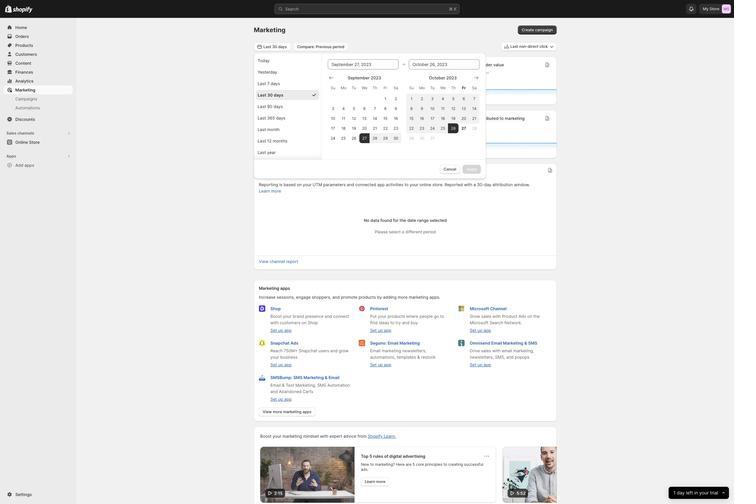 Task type: describe. For each thing, give the bounding box(es) containing it.
store.
[[433, 182, 444, 187]]

last for the last 7 days button
[[258, 81, 266, 86]]

0 horizontal spatial search
[[285, 6, 299, 11]]

365
[[267, 115, 275, 120]]

and inside 'snapchat ads reach 750m+ snapchat users and grow your business set up app'
[[331, 349, 338, 354]]

2 horizontal spatial apps
[[303, 410, 312, 415]]

view channel report
[[259, 259, 299, 264]]

shop boost your brand presence and connect with customers on shop set up app
[[271, 306, 349, 333]]

0 horizontal spatial 3
[[332, 106, 335, 111]]

1 8 button from the left
[[381, 104, 391, 113]]

set inside pinterest put your products where people go to find ideas to try and buy set up app
[[370, 328, 377, 333]]

ads.
[[361, 468, 369, 472]]

period inside dropdown button
[[333, 44, 345, 49]]

and inside pinterest put your products where people go to find ideas to try and buy set up app
[[402, 320, 410, 326]]

email right seguno:
[[388, 341, 399, 346]]

average
[[465, 62, 481, 67]]

last non-direct click button
[[501, 42, 557, 51]]

0 horizontal spatial 28 button
[[370, 133, 381, 143]]

1 horizontal spatial sms
[[318, 383, 327, 388]]

10 button for 11
[[428, 104, 438, 113]]

10 button for 17
[[328, 113, 339, 123]]

16 for 2nd 16 button from the right
[[394, 116, 398, 121]]

please select a different period
[[375, 229, 436, 235]]

mo for october
[[420, 85, 425, 90]]

snapchat ads link
[[271, 341, 299, 346]]

marketing inside seguno: email marketing email marketing newsletters, automations, templates & restock set up app
[[400, 341, 420, 346]]

up inside seguno: email marketing email marketing newsletters, automations, templates & restock set up app
[[378, 363, 383, 368]]

last for last 90 days button
[[258, 104, 266, 109]]

core
[[416, 463, 424, 467]]

0%
[[362, 69, 372, 77]]

⌘
[[449, 6, 453, 11]]

please
[[375, 229, 388, 235]]

30 left 31 "button"
[[420, 136, 425, 141]]

store for 7
[[273, 62, 283, 67]]

orders link
[[4, 32, 73, 41]]

email
[[502, 349, 513, 354]]

0 horizontal spatial 27 button
[[360, 133, 370, 143]]

sunday element for october
[[407, 82, 417, 94]]

no change image for 7
[[266, 71, 269, 76]]

0 horizontal spatial 13
[[363, 116, 367, 121]]

your left utm
[[303, 182, 312, 187]]

2 horizontal spatial 12
[[452, 106, 456, 111]]

1 horizontal spatial 4 button
[[438, 94, 449, 104]]

2 22 from the left
[[410, 126, 414, 131]]

5 down october 2023 at the top of the page
[[453, 96, 455, 101]]

attributed for 0
[[479, 116, 499, 121]]

0 vertical spatial 28
[[472, 126, 477, 131]]

0 vertical spatial sales
[[270, 116, 280, 121]]

2 8 button from the left
[[407, 104, 417, 113]]

7 down today
[[259, 69, 263, 77]]

sms inside omnisend email marketing & sms drive sales with email marketing, newsletters, sms, and popups set up app
[[529, 341, 538, 346]]

last 30 days inside dropdown button
[[264, 44, 287, 49]]

from
[[358, 434, 367, 439]]

content link
[[4, 59, 73, 68]]

marketing inside seguno: email marketing email marketing newsletters, automations, templates & restock set up app
[[382, 349, 402, 354]]

popups
[[515, 355, 530, 360]]

email down seguno:
[[370, 349, 381, 354]]

1 horizontal spatial period
[[424, 229, 436, 235]]

1 horizontal spatial 3 button
[[428, 94, 438, 104]]

0 horizontal spatial 4 button
[[339, 104, 349, 113]]

2 2 button from the left
[[417, 94, 428, 104]]

1 vertical spatial learn
[[365, 480, 376, 485]]

2 22 button from the left
[[407, 123, 417, 133]]

and left promote
[[333, 295, 340, 300]]

more inside reporting is based on your utm parameters and connected app activities to your online store. reported with a 30-day attribution window. learn more
[[271, 189, 281, 194]]

0 horizontal spatial 6 button
[[360, 104, 370, 113]]

online for 7
[[259, 62, 272, 67]]

apps
[[6, 154, 16, 159]]

0 horizontal spatial 12 button
[[349, 113, 360, 123]]

0 horizontal spatial 21 button
[[370, 123, 381, 133]]

last 365 days
[[258, 115, 286, 120]]

my store
[[704, 6, 720, 11]]

thursday element for october 2023
[[449, 82, 459, 94]]

1 15 from the left
[[384, 116, 388, 121]]

0 horizontal spatial the
[[400, 218, 407, 223]]

seguno: email marketing link
[[370, 341, 420, 346]]

1 horizontal spatial 27 button
[[459, 123, 470, 133]]

newsletters, inside seguno: email marketing email marketing newsletters, automations, templates & restock set up app
[[403, 349, 427, 354]]

0 vertical spatial 3
[[432, 96, 434, 101]]

marketing?
[[375, 463, 395, 467]]

1 vertical spatial snapchat
[[299, 349, 318, 354]]

on inside shop boost your brand presence and connect with customers on shop set up app
[[302, 320, 307, 326]]

top 5 rules of digital advertising
[[361, 454, 426, 459]]

cancel button
[[440, 165, 461, 174]]

14 for right 14 button
[[473, 106, 477, 111]]

sales channels
[[6, 131, 34, 136]]

10 for 11
[[431, 106, 435, 111]]

settings link
[[4, 491, 73, 500]]

1 vertical spatial 20
[[362, 126, 367, 131]]

0 vertical spatial 13
[[462, 106, 466, 111]]

2 16 button from the left
[[417, 113, 428, 123]]

0 horizontal spatial a
[[402, 229, 405, 235]]

1 2 button from the left
[[391, 94, 402, 104]]

0 horizontal spatial 25
[[342, 136, 346, 141]]

apps.
[[430, 295, 441, 300]]

0 horizontal spatial shop
[[271, 306, 281, 312]]

27 for right 27 button
[[462, 126, 467, 131]]

24 for leftmost 24 button
[[331, 136, 336, 141]]

0 horizontal spatial 11 button
[[339, 113, 349, 123]]

1 inside dropdown button
[[674, 490, 676, 496]]

compare: previous period button
[[294, 42, 349, 51]]

shop link
[[271, 306, 281, 312]]

1 horizontal spatial 20
[[462, 116, 467, 121]]

7 inside button
[[267, 81, 270, 86]]

store for my store
[[710, 6, 720, 11]]

0 horizontal spatial 19 button
[[349, 123, 360, 133]]

1 9 button from the left
[[391, 104, 402, 113]]

attribution
[[493, 182, 513, 187]]

1 horizontal spatial 11 button
[[438, 104, 449, 113]]

2 15 button from the left
[[407, 113, 417, 123]]

average order value
[[465, 62, 504, 67]]

months
[[273, 138, 288, 143]]

your inside 'snapchat ads reach 750m+ snapchat users and grow your business set up app'
[[271, 355, 279, 360]]

1 microsoft from the top
[[470, 306, 490, 312]]

with inside shop boost your brand presence and connect with customers on shop set up app
[[271, 320, 279, 326]]

apps button
[[4, 152, 73, 161]]

1 horizontal spatial 24 button
[[428, 123, 438, 133]]

2 for 1st 2 "button" from the left
[[395, 96, 397, 101]]

$0.00 for average
[[465, 69, 484, 77]]

18 for left "18" button
[[342, 126, 346, 131]]

14 for leftmost 14 button
[[373, 116, 377, 121]]

advice
[[344, 434, 357, 439]]

ads inside the microsoft channel grow sales with product ads on the microsoft search network. set up app
[[519, 314, 527, 319]]

2 9 button from the left
[[417, 104, 428, 113]]

0 horizontal spatial 7 button
[[370, 104, 381, 113]]

0 horizontal spatial 25 button
[[339, 133, 349, 143]]

last inside dropdown button
[[264, 44, 271, 49]]

2 30 button from the left
[[417, 133, 428, 143]]

30 down sales attributed to marketing
[[394, 136, 399, 141]]

compare:
[[297, 44, 315, 49]]

26 for the rightmost 26 "button"
[[451, 126, 456, 131]]

compare: previous period
[[297, 44, 345, 49]]

last month button
[[256, 124, 320, 135]]

su for september
[[331, 85, 336, 90]]

customers
[[280, 320, 301, 326]]

5:52
[[517, 491, 526, 496]]

increase sessions, engage shoppers, and promote products by adding more marketing apps.
[[259, 295, 441, 300]]

0 horizontal spatial 26 button
[[349, 133, 360, 143]]

days for last 90 days button
[[274, 104, 283, 109]]

are
[[406, 463, 412, 467]]

parameters
[[324, 182, 346, 187]]

1 horizontal spatial learn more link
[[361, 478, 390, 487]]

1 horizontal spatial 21 button
[[470, 113, 480, 123]]

your inside shop boost your brand presence and connect with customers on shop set up app
[[283, 314, 292, 319]]

create campaign
[[522, 27, 553, 32]]

up inside 'snapchat ads reach 750m+ snapchat users and grow your business set up app'
[[278, 363, 283, 368]]

0 horizontal spatial 14 button
[[370, 113, 381, 123]]

$0.00 for sales
[[362, 123, 381, 131]]

learn inside reporting is based on your utm parameters and connected app activities to your online store. reported with a 30-day attribution window. learn more
[[259, 189, 270, 194]]

users
[[319, 349, 329, 354]]

0 horizontal spatial 13 button
[[360, 113, 370, 123]]

attributed for $0.00
[[374, 116, 393, 121]]

app inside pinterest put your products where people go to find ideas to try and buy set up app
[[384, 328, 392, 333]]

email inside omnisend email marketing & sms drive sales with email marketing, newsletters, sms, and popups set up app
[[492, 341, 503, 346]]

1 horizontal spatial 7 button
[[470, 94, 480, 104]]

5 down september
[[353, 106, 355, 111]]

1 29 button from the left
[[381, 133, 391, 143]]

0 horizontal spatial 5 button
[[349, 104, 360, 113]]

750m+
[[284, 349, 298, 354]]

sa for october 2023
[[472, 85, 477, 90]]

0 vertical spatial 25
[[441, 126, 446, 131]]

by
[[377, 295, 382, 300]]

1 horizontal spatial 28 button
[[470, 123, 480, 133]]

27 for leftmost 27 button
[[363, 136, 367, 141]]

we for september
[[362, 85, 368, 90]]

and inside omnisend email marketing & sms drive sales with email marketing, newsletters, sms, and popups set up app
[[507, 355, 514, 360]]

sessions,
[[277, 295, 295, 300]]

last 90 days
[[258, 104, 283, 109]]

1 23 button from the left
[[391, 123, 402, 133]]

on inside reporting is based on your utm parameters and connected app activities to your online store. reported with a 30-day attribution window. learn more
[[297, 182, 302, 187]]

0 horizontal spatial 20 button
[[360, 123, 370, 133]]

no
[[364, 218, 370, 223]]

8 for 2nd 8 button from right
[[385, 106, 387, 111]]

sessions
[[284, 62, 302, 67]]

with inside reporting is based on your utm parameters and connected app activities to your online store. reported with a 30-day attribution window. learn more
[[464, 182, 473, 187]]

finances
[[15, 70, 33, 75]]

where
[[407, 314, 419, 319]]

last 30 days button
[[256, 90, 320, 100]]

content
[[15, 61, 31, 66]]

31
[[431, 136, 435, 141]]

1 horizontal spatial 17 button
[[428, 113, 438, 123]]

store for 0%
[[376, 62, 386, 67]]

1 horizontal spatial 18 button
[[438, 113, 449, 123]]

21 for leftmost 21 button
[[373, 126, 377, 131]]

on inside the microsoft channel grow sales with product ads on the microsoft search network. set up app
[[528, 314, 533, 319]]

marketing,
[[296, 383, 316, 388]]

0 vertical spatial snapchat
[[271, 341, 290, 346]]

19 for 19 button to the right
[[452, 116, 456, 121]]

more right adding
[[398, 295, 408, 300]]

18 for the rightmost "18" button
[[441, 116, 445, 121]]

shopify
[[368, 434, 383, 439]]

sales inside the microsoft channel grow sales with product ads on the microsoft search network. set up app
[[482, 314, 492, 319]]

11 for the leftmost 11 button
[[342, 116, 346, 121]]

26 for leftmost 26 "button"
[[352, 136, 357, 141]]

last inside 'dropdown button'
[[511, 44, 519, 49]]

2 microsoft from the top
[[470, 320, 489, 326]]

0 horizontal spatial learn more link
[[259, 189, 281, 194]]

app inside omnisend email marketing & sms drive sales with email marketing, newsletters, sms, and popups set up app
[[484, 363, 492, 368]]

1 horizontal spatial 12
[[352, 116, 356, 121]]

ads inside 'snapchat ads reach 750m+ snapchat users and grow your business set up app'
[[291, 341, 299, 346]]

0 horizontal spatial sms
[[294, 375, 303, 380]]

orders for orders
[[15, 34, 29, 39]]

set up app link for seguno: email marketing email marketing newsletters, automations, templates & restock set up app
[[370, 363, 392, 368]]

0 vertical spatial 6
[[463, 96, 465, 101]]

21 for 21 button to the right
[[473, 116, 477, 121]]

learn.
[[384, 434, 396, 439]]

& left text
[[282, 383, 285, 388]]

with left 'expert'
[[320, 434, 329, 439]]

1 horizontal spatial 26 button
[[449, 123, 459, 133]]

0 horizontal spatial 3 button
[[328, 104, 339, 113]]

settings
[[15, 493, 32, 498]]

day inside dropdown button
[[677, 490, 685, 496]]

0 horizontal spatial 17 button
[[328, 123, 339, 133]]

1 horizontal spatial 14 button
[[470, 104, 480, 113]]

tuesday element for september
[[349, 82, 360, 94]]

1 horizontal spatial 13 button
[[459, 104, 470, 113]]

app inside smsbump: sms marketing & email email & text marketing, sms automation and abandoned carts set up app
[[285, 397, 292, 402]]

microsoft channel link
[[470, 306, 507, 312]]

found
[[381, 218, 392, 223]]

24 for right 24 button
[[430, 126, 435, 131]]

0 horizontal spatial 18 button
[[339, 123, 349, 133]]

app inside reporting is based on your utm parameters and connected app activities to your online store. reported with a 30-day attribution window. learn more
[[378, 182, 385, 187]]

11 for rightmost 11 button
[[442, 106, 445, 111]]

4 for right 4 button
[[442, 96, 445, 101]]

2 23 from the left
[[420, 126, 425, 131]]

30 inside dropdown button
[[272, 44, 277, 49]]

1 button for 2
[[407, 94, 417, 104]]

range
[[418, 218, 429, 223]]

presence
[[306, 314, 324, 319]]

boost inside shop boost your brand presence and connect with customers on shop set up app
[[271, 314, 282, 319]]

set up app link for microsoft channel grow sales with product ads on the microsoft search network. set up app
[[470, 328, 492, 333]]

1 horizontal spatial 19 button
[[449, 113, 459, 123]]

marketing up increase
[[259, 286, 279, 291]]

last 90 days button
[[256, 101, 320, 112]]

1 horizontal spatial shopify image
[[13, 7, 33, 13]]

we for october
[[441, 85, 446, 90]]

marketing up last 30 days dropdown button
[[254, 26, 286, 34]]

and inside smsbump: sms marketing & email email & text marketing, sms automation and abandoned carts set up app
[[271, 389, 278, 395]]

marketing down analytics
[[15, 87, 35, 93]]

people
[[420, 314, 433, 319]]

1 9 from the left
[[395, 106, 397, 111]]

your left online
[[410, 182, 419, 187]]

with inside omnisend email marketing & sms drive sales with email marketing, newsletters, sms, and popups set up app
[[493, 349, 501, 354]]

grow
[[339, 349, 349, 354]]

set inside seguno: email marketing email marketing newsletters, automations, templates & restock set up app
[[370, 363, 377, 368]]

2 29 button from the left
[[407, 133, 417, 143]]

apps for marketing apps
[[281, 286, 290, 291]]

add apps button
[[4, 161, 73, 170]]

view for view channel report
[[259, 259, 269, 264]]

1 horizontal spatial 20 button
[[459, 113, 470, 123]]

1 vertical spatial 6
[[364, 106, 366, 111]]

previous
[[316, 44, 332, 49]]

today
[[258, 58, 270, 63]]

1 horizontal spatial 6 button
[[459, 94, 470, 104]]

30-
[[478, 182, 485, 187]]

the inside the microsoft channel grow sales with product ads on the microsoft search network. set up app
[[534, 314, 540, 319]]

0 horizontal spatial 24 button
[[328, 133, 339, 143]]

online for 0%
[[362, 62, 375, 67]]

th for september 2023
[[373, 85, 378, 90]]

last 12 months
[[258, 138, 288, 143]]

report
[[286, 259, 299, 264]]

shoppers,
[[312, 295, 332, 300]]

thursday element for september 2023
[[370, 82, 381, 94]]

expert
[[330, 434, 343, 439]]

tu for september 2023
[[352, 85, 357, 90]]

email up automation
[[329, 375, 340, 380]]

learn more
[[365, 480, 386, 485]]

1 22 button from the left
[[381, 123, 391, 133]]

view for view more marketing apps
[[263, 410, 272, 415]]

automations link
[[4, 103, 73, 112]]

advertising
[[403, 454, 426, 459]]

0 horizontal spatial $0.00
[[259, 123, 278, 131]]

orders for orders attributed to marketing
[[465, 116, 478, 121]]



Task type: vqa. For each thing, say whether or not it's contained in the screenshot.


Task type: locate. For each thing, give the bounding box(es) containing it.
1 16 from the left
[[394, 116, 398, 121]]

saturday element for september 2023
[[391, 82, 402, 94]]

with inside the microsoft channel grow sales with product ads on the microsoft search network. set up app
[[493, 314, 501, 319]]

2 mo from the left
[[420, 85, 425, 90]]

sunday element
[[328, 82, 339, 94], [407, 82, 417, 94]]

wednesday element for october
[[438, 82, 449, 94]]

for
[[393, 218, 399, 223]]

orders up 0
[[465, 116, 478, 121]]

1 horizontal spatial 2 button
[[417, 94, 428, 104]]

9 button up 31 "button"
[[417, 104, 428, 113]]

0 horizontal spatial 4
[[343, 106, 345, 111]]

products left by
[[359, 295, 376, 300]]

2 15 from the left
[[410, 116, 414, 121]]

1 horizontal spatial 13
[[462, 106, 466, 111]]

5 inside new to marketing? here are 5 core principles to creating successful ads.
[[413, 463, 415, 467]]

1 vertical spatial sms
[[294, 375, 303, 380]]

0 horizontal spatial 24
[[331, 136, 336, 141]]

1 2023 from the left
[[371, 75, 382, 80]]

monday element for september
[[339, 82, 349, 94]]

thursday element down september 2023 on the top of page
[[370, 82, 381, 94]]

sa down average
[[472, 85, 477, 90]]

1 horizontal spatial 5 button
[[449, 94, 459, 104]]

days right 90
[[274, 104, 283, 109]]

app inside seguno: email marketing email marketing newsletters, automations, templates & restock set up app
[[384, 363, 392, 368]]

today button
[[256, 55, 320, 66]]

and left grow
[[331, 349, 338, 354]]

0 horizontal spatial 10 button
[[328, 113, 339, 123]]

0 horizontal spatial 6
[[364, 106, 366, 111]]

2 for second 2 "button"
[[421, 96, 424, 101]]

2 vertical spatial sales
[[482, 349, 492, 354]]

abandoned
[[279, 389, 302, 395]]

pinterest put your products where people go to find ideas to try and buy set up app
[[370, 306, 445, 333]]

store up yesterday
[[273, 62, 283, 67]]

28 right 0
[[472, 126, 477, 131]]

0 horizontal spatial no change image
[[266, 71, 269, 76]]

0 horizontal spatial 19
[[352, 126, 356, 131]]

1 th from the left
[[373, 85, 378, 90]]

text
[[286, 383, 294, 388]]

set inside smsbump: sms marketing & email email & text marketing, sms automation and abandoned carts set up app
[[271, 397, 277, 402]]

days up last 90 days
[[274, 92, 284, 98]]

thursday element
[[370, 82, 381, 94], [449, 82, 459, 94]]

set inside shop boost your brand presence and connect with customers on shop set up app
[[271, 328, 277, 333]]

1 23 from the left
[[394, 126, 399, 131]]

automation
[[328, 383, 350, 388]]

learn down reporting
[[259, 189, 270, 194]]

0 vertical spatial newsletters,
[[403, 349, 427, 354]]

1 horizontal spatial th
[[451, 85, 456, 90]]

2 saturday element from the left
[[470, 82, 480, 94]]

0 vertical spatial store
[[710, 6, 720, 11]]

sms
[[529, 341, 538, 346], [294, 375, 303, 380], [318, 383, 327, 388]]

app down automations,
[[384, 363, 392, 368]]

1 vertical spatial 24
[[331, 136, 336, 141]]

29 button down sales attributed to marketing
[[381, 133, 391, 143]]

7 button up sales attributed to marketing
[[370, 104, 381, 113]]

1 fr from the left
[[384, 85, 388, 90]]

online store
[[15, 140, 40, 145]]

last 12 months button
[[256, 136, 320, 146]]

value
[[494, 62, 504, 67]]

days inside last 90 days button
[[274, 104, 283, 109]]

20 down sales attributed to marketing
[[362, 126, 367, 131]]

1 horizontal spatial 24
[[430, 126, 435, 131]]

shopify image
[[5, 5, 12, 13], [13, 7, 33, 13]]

ads up network.
[[519, 314, 527, 319]]

1 horizontal spatial 8 button
[[407, 104, 417, 113]]

day inside reporting is based on your utm parameters and connected app activities to your online store. reported with a 30-day attribution window. learn more
[[485, 182, 492, 187]]

12 inside 'button'
[[267, 138, 272, 143]]

0 horizontal spatial day
[[485, 182, 492, 187]]

days inside last 30 days button
[[274, 92, 284, 98]]

1 thursday element from the left
[[370, 82, 381, 94]]

& up marketing,
[[525, 341, 528, 346]]

last inside 'button'
[[258, 138, 266, 143]]

saturday element down average
[[470, 82, 480, 94]]

up down business
[[278, 363, 283, 368]]

0 horizontal spatial products
[[359, 295, 376, 300]]

total
[[259, 116, 269, 121]]

no change image for 0%
[[374, 71, 378, 76]]

last down "total"
[[258, 127, 266, 132]]

and inside shop boost your brand presence and connect with customers on shop set up app
[[325, 314, 332, 319]]

grid
[[328, 75, 402, 143], [407, 75, 480, 143]]

16 for first 16 button from the right
[[420, 116, 424, 121]]

2 grid from the left
[[407, 75, 480, 143]]

2 tu from the left
[[431, 85, 435, 90]]

set inside 'snapchat ads reach 750m+ snapchat users and grow your business set up app'
[[271, 363, 277, 368]]

online up 0%
[[362, 62, 375, 67]]

0 vertical spatial 18
[[441, 116, 445, 121]]

selected
[[430, 218, 447, 223]]

brand
[[293, 314, 304, 319]]

0 horizontal spatial 8 button
[[381, 104, 391, 113]]

store for online store
[[29, 140, 40, 145]]

YYYY-MM-DD text field
[[328, 59, 399, 69], [409, 59, 480, 69]]

friday element for october 2023
[[459, 82, 470, 94]]

more down abandoned
[[273, 410, 282, 415]]

smsbump:
[[271, 375, 293, 380]]

1 vertical spatial 14
[[373, 116, 377, 121]]

wednesday element for september
[[360, 82, 370, 94]]

3 button
[[428, 94, 438, 104], [328, 104, 339, 113]]

set up app link for omnisend email marketing & sms drive sales with email marketing, newsletters, sms, and popups set up app
[[470, 363, 492, 368]]

no change image down order
[[486, 71, 490, 76]]

app inside shop boost your brand presence and connect with customers on shop set up app
[[285, 328, 292, 333]]

set up app link down automations,
[[370, 363, 392, 368]]

sales inside button
[[6, 131, 16, 136]]

0 vertical spatial 4
[[442, 96, 445, 101]]

$0.00 down sales attributed to marketing
[[362, 123, 381, 131]]

fr down average
[[462, 85, 466, 90]]

tuesday element down september
[[349, 82, 360, 94]]

last for last 12 months 'button'
[[258, 138, 266, 143]]

last up today
[[264, 44, 271, 49]]

1 horizontal spatial monday element
[[417, 82, 428, 94]]

marketing link
[[4, 86, 73, 94]]

up inside smsbump: sms marketing & email email & text marketing, sms automation and abandoned carts set up app
[[278, 397, 283, 402]]

sales down microsoft channel link
[[482, 314, 492, 319]]

newsletters, inside omnisend email marketing & sms drive sales with email marketing, newsletters, sms, and popups set up app
[[470, 355, 494, 360]]

tuesday element
[[349, 82, 360, 94], [428, 82, 438, 94]]

sa for september 2023
[[394, 85, 399, 90]]

orders attributed to marketing
[[465, 116, 525, 121]]

monday element down rate at right
[[417, 82, 428, 94]]

learn more link down ads.
[[361, 478, 390, 487]]

1 vertical spatial a
[[402, 229, 405, 235]]

0 horizontal spatial 15 button
[[381, 113, 391, 123]]

1 vertical spatial 3
[[332, 106, 335, 111]]

set up app link for pinterest put your products where people go to find ideas to try and buy set up app
[[370, 328, 392, 333]]

2 su from the left
[[410, 85, 414, 90]]

0 horizontal spatial 8
[[385, 106, 387, 111]]

we down october 2023 at the top of the page
[[441, 85, 446, 90]]

2 we from the left
[[441, 85, 446, 90]]

days inside the last 7 days button
[[271, 81, 280, 86]]

sa down conversion
[[394, 85, 399, 90]]

1 saturday element from the left
[[391, 82, 402, 94]]

trial
[[711, 490, 719, 496]]

2 tuesday element from the left
[[428, 82, 438, 94]]

13
[[462, 106, 466, 111], [363, 116, 367, 121]]

1 1 button from the left
[[381, 94, 391, 104]]

1 horizontal spatial wednesday element
[[438, 82, 449, 94]]

1 vertical spatial sales
[[482, 314, 492, 319]]

last year
[[258, 150, 276, 155]]

set
[[271, 328, 277, 333], [370, 328, 377, 333], [470, 328, 477, 333], [271, 363, 277, 368], [370, 363, 377, 368], [470, 363, 477, 368], [271, 397, 277, 402]]

learn more link down reporting
[[259, 189, 281, 194]]

0 horizontal spatial wednesday element
[[360, 82, 370, 94]]

more down marketing? at the right of page
[[377, 480, 386, 485]]

up inside shop boost your brand presence and connect with customers on shop set up app
[[278, 328, 283, 333]]

0 horizontal spatial yyyy-mm-dd text field
[[328, 59, 399, 69]]

no change image for 0
[[472, 124, 475, 129]]

my store image
[[723, 4, 732, 13]]

reporting
[[259, 182, 278, 187]]

snapchat
[[271, 341, 290, 346], [299, 349, 318, 354]]

21 button down sales attributed to marketing
[[370, 123, 381, 133]]

days right 365
[[276, 115, 286, 120]]

yyyy-mm-dd text field up october 2023 at the top of the page
[[409, 59, 480, 69]]

saturday element down conversion
[[391, 82, 402, 94]]

2023 for september 2023
[[371, 75, 382, 80]]

2 sa from the left
[[472, 85, 477, 90]]

online store button
[[0, 138, 77, 147]]

su for october
[[410, 85, 414, 90]]

0 vertical spatial 24
[[430, 126, 435, 131]]

last for last 30 days button
[[258, 92, 266, 98]]

set up app link down drive
[[470, 363, 492, 368]]

email down smsbump:
[[271, 383, 281, 388]]

of
[[385, 454, 389, 459]]

1 horizontal spatial 17
[[431, 116, 435, 121]]

su
[[331, 85, 336, 90], [410, 85, 414, 90]]

2 wednesday element from the left
[[438, 82, 449, 94]]

snapchat ads reach 750m+ snapchat users and grow your business set up app
[[271, 341, 349, 368]]

1 mo from the left
[[341, 85, 347, 90]]

set down reach
[[271, 363, 277, 368]]

1 store from the left
[[273, 62, 283, 67]]

5 right are
[[413, 463, 415, 467]]

automations
[[15, 105, 40, 110]]

increase
[[259, 295, 276, 300]]

1 vertical spatial day
[[677, 490, 685, 496]]

set up snapchat ads link at left bottom
[[271, 328, 277, 333]]

your inside dropdown button
[[700, 490, 709, 496]]

1 8 from the left
[[385, 106, 387, 111]]

1 tuesday element from the left
[[349, 82, 360, 94]]

2 sunday element from the left
[[407, 82, 417, 94]]

2 8 from the left
[[411, 106, 413, 111]]

0 horizontal spatial store
[[29, 140, 40, 145]]

22
[[383, 126, 388, 131], [410, 126, 414, 131]]

10 button
[[428, 104, 438, 113], [328, 113, 339, 123]]

rules
[[374, 454, 384, 459]]

1 day left in your trial
[[674, 490, 719, 496]]

online down sales channels
[[15, 140, 28, 145]]

1 for 2
[[411, 96, 413, 101]]

no change image up last 7 days
[[266, 71, 269, 76]]

10
[[431, 106, 435, 111], [331, 116, 335, 121]]

tuesday element for october
[[428, 82, 438, 94]]

7 button up orders attributed to marketing
[[470, 94, 480, 104]]

20
[[462, 116, 467, 121], [362, 126, 367, 131]]

store inside 'button'
[[29, 140, 40, 145]]

1 button for 3
[[381, 94, 391, 104]]

the right for
[[400, 218, 407, 223]]

and down email
[[507, 355, 514, 360]]

a
[[474, 182, 476, 187], [402, 229, 405, 235]]

1 sunday element from the left
[[328, 82, 339, 94]]

1 vertical spatial 4
[[343, 106, 345, 111]]

1 horizontal spatial 3
[[432, 96, 434, 101]]

1 vertical spatial 12
[[352, 116, 356, 121]]

1 15 button from the left
[[381, 113, 391, 123]]

1 horizontal spatial tu
[[431, 85, 435, 90]]

direct
[[528, 44, 539, 49]]

up up omnisend
[[478, 328, 483, 333]]

days for last 365 days button
[[276, 115, 286, 120]]

sales inside omnisend email marketing & sms drive sales with email marketing, newsletters, sms, and popups set up app
[[482, 349, 492, 354]]

5 right the top
[[370, 454, 372, 459]]

0 horizontal spatial we
[[362, 85, 368, 90]]

channels
[[17, 131, 34, 136]]

1 horizontal spatial 29
[[410, 136, 414, 141]]

2 yyyy-mm-dd text field from the left
[[409, 59, 480, 69]]

21
[[473, 116, 477, 121], [373, 126, 377, 131]]

1 horizontal spatial 15 button
[[407, 113, 417, 123]]

set up app link for snapchat ads reach 750m+ snapchat users and grow your business set up app
[[271, 363, 292, 368]]

1 su from the left
[[331, 85, 336, 90]]

2 thursday element from the left
[[449, 82, 459, 94]]

reported
[[445, 182, 463, 187]]

up inside the microsoft channel grow sales with product ads on the microsoft search network. set up app
[[478, 328, 483, 333]]

1 horizontal spatial no change image
[[472, 124, 475, 129]]

2 2023 from the left
[[447, 75, 457, 80]]

17 for left 17 'button'
[[331, 126, 335, 131]]

period down range
[[424, 229, 436, 235]]

your down the view more marketing apps link
[[273, 434, 282, 439]]

saturday element for october 2023
[[470, 82, 480, 94]]

0 horizontal spatial 27
[[363, 136, 367, 141]]

friday element down average
[[459, 82, 470, 94]]

days inside last 30 days dropdown button
[[278, 44, 287, 49]]

promote
[[341, 295, 358, 300]]

set up app link for smsbump: sms marketing & email email & text marketing, sms automation and abandoned carts set up app
[[271, 397, 292, 402]]

your inside pinterest put your products where people go to find ideas to try and buy set up app
[[378, 314, 387, 319]]

0 horizontal spatial grid
[[328, 75, 402, 143]]

fr for september 2023
[[384, 85, 388, 90]]

shop down increase
[[271, 306, 281, 312]]

0 vertical spatial microsoft
[[470, 306, 490, 312]]

2 attributed from the left
[[479, 116, 499, 121]]

sms,
[[496, 355, 506, 360]]

4 button
[[438, 94, 449, 104], [339, 104, 349, 113]]

marketing inside the view more marketing apps link
[[283, 410, 302, 415]]

0 vertical spatial orders
[[15, 34, 29, 39]]

marketing,
[[514, 349, 535, 354]]

0 vertical spatial 17
[[431, 116, 435, 121]]

8 for 1st 8 button from the right
[[411, 106, 413, 111]]

apps inside button
[[24, 163, 34, 168]]

0 horizontal spatial 2023
[[371, 75, 382, 80]]

8 button
[[381, 104, 391, 113], [407, 104, 417, 113]]

grid containing october
[[407, 75, 480, 143]]

saturday element
[[391, 82, 402, 94], [470, 82, 480, 94]]

up inside pinterest put your products where people go to find ideas to try and buy set up app
[[378, 328, 383, 333]]

last 30 days up today
[[264, 44, 287, 49]]

0 vertical spatial 10
[[431, 106, 435, 111]]

th for october 2023
[[451, 85, 456, 90]]

day left left
[[677, 490, 685, 496]]

7 up orders attributed to marketing
[[474, 96, 476, 101]]

apps for add apps
[[24, 163, 34, 168]]

top
[[361, 454, 369, 459]]

1 horizontal spatial 12 button
[[449, 104, 459, 113]]

wednesday element
[[360, 82, 370, 94], [438, 82, 449, 94]]

0 vertical spatial sales
[[362, 116, 373, 121]]

1 friday element from the left
[[381, 82, 391, 94]]

0 vertical spatial shop
[[271, 306, 281, 312]]

1 2 from the left
[[395, 96, 397, 101]]

campaigns
[[15, 96, 37, 102]]

1 horizontal spatial 22 button
[[407, 123, 417, 133]]

1 horizontal spatial 19
[[452, 116, 456, 121]]

2 1 button from the left
[[407, 94, 417, 104]]

app inside the microsoft channel grow sales with product ads on the microsoft search network. set up app
[[484, 328, 492, 333]]

online store conversion rate
[[362, 62, 418, 67]]

last for last 365 days button
[[258, 115, 266, 120]]

1 vertical spatial boost
[[260, 434, 272, 439]]

0 horizontal spatial 15
[[384, 116, 388, 121]]

no change image for $0.00
[[383, 124, 387, 129]]

marketing up email
[[504, 341, 524, 346]]

1 30 button from the left
[[391, 133, 402, 143]]

marketing inside smsbump: sms marketing & email email & text marketing, sms automation and abandoned carts set up app
[[304, 375, 324, 380]]

1 22 from the left
[[383, 126, 388, 131]]

october 2023
[[429, 75, 457, 80]]

1 horizontal spatial 25 button
[[438, 123, 449, 133]]

$0.00 down total sales
[[259, 123, 278, 131]]

analytics link
[[4, 77, 73, 86]]

25 button
[[438, 123, 449, 133], [339, 133, 349, 143]]

products inside pinterest put your products where people go to find ideas to try and buy set up app
[[388, 314, 405, 319]]

1 horizontal spatial mo
[[420, 85, 425, 90]]

0 horizontal spatial monday element
[[339, 82, 349, 94]]

last left non-
[[511, 44, 519, 49]]

grid containing september
[[328, 75, 402, 143]]

tu for october 2023
[[431, 85, 435, 90]]

monday element for october
[[417, 82, 428, 94]]

fr for october 2023
[[462, 85, 466, 90]]

1 yyyy-mm-dd text field from the left
[[328, 59, 399, 69]]

no change image right 0
[[472, 124, 475, 129]]

2 fr from the left
[[462, 85, 466, 90]]

mo for september
[[341, 85, 347, 90]]

with left 30-
[[464, 182, 473, 187]]

$0.00 down average
[[465, 69, 484, 77]]

28 button down sales attributed to marketing
[[370, 133, 381, 143]]

last
[[511, 44, 519, 49], [264, 44, 271, 49], [258, 81, 266, 86], [258, 92, 266, 98], [258, 104, 266, 109], [258, 115, 266, 120], [258, 127, 266, 132], [258, 138, 266, 143], [258, 150, 266, 155]]

1 attributed from the left
[[374, 116, 393, 121]]

data
[[371, 218, 380, 223]]

app down customers on the left of page
[[285, 328, 292, 333]]

12
[[452, 106, 456, 111], [352, 116, 356, 121], [267, 138, 272, 143]]

last for last month button
[[258, 127, 266, 132]]

online inside 'button'
[[15, 140, 28, 145]]

0 horizontal spatial th
[[373, 85, 378, 90]]

on right product
[[528, 314, 533, 319]]

and inside reporting is based on your utm parameters and connected app activities to your online store. reported with a 30-day attribution window. learn more
[[347, 182, 354, 187]]

microsoft up grow
[[470, 306, 490, 312]]

october
[[429, 75, 446, 80]]

0 horizontal spatial shopify image
[[5, 5, 12, 13]]

& inside seguno: email marketing email marketing newsletters, automations, templates & restock set up app
[[418, 355, 420, 360]]

marketing inside omnisend email marketing & sms drive sales with email marketing, newsletters, sms, and popups set up app
[[504, 341, 524, 346]]

2 29 from the left
[[410, 136, 414, 141]]

store down sales channels button
[[29, 140, 40, 145]]

last down yesterday
[[258, 81, 266, 86]]

1 sa from the left
[[394, 85, 399, 90]]

2 monday element from the left
[[417, 82, 428, 94]]

4
[[442, 96, 445, 101], [343, 106, 345, 111]]

6 button up sales attributed to marketing
[[360, 104, 370, 113]]

1 horizontal spatial the
[[534, 314, 540, 319]]

last month
[[258, 127, 280, 132]]

2 2 from the left
[[421, 96, 424, 101]]

days for the last 7 days button
[[271, 81, 280, 86]]

17 for rightmost 17 'button'
[[431, 116, 435, 121]]

0 vertical spatial 27
[[462, 126, 467, 131]]

29 for 2nd 29 button from the left
[[410, 136, 414, 141]]

0 vertical spatial search
[[285, 6, 299, 11]]

microsoft down grow
[[470, 320, 489, 326]]

customers link
[[4, 50, 73, 59]]

& inside omnisend email marketing & sms drive sales with email marketing, newsletters, sms, and popups set up app
[[525, 341, 528, 346]]

in
[[695, 490, 699, 496]]

0 vertical spatial 20
[[462, 116, 467, 121]]

2 th from the left
[[451, 85, 456, 90]]

last left 90
[[258, 104, 266, 109]]

2 16 from the left
[[420, 116, 424, 121]]

up inside omnisend email marketing & sms drive sales with email marketing, newsletters, sms, and popups set up app
[[478, 363, 483, 368]]

0 horizontal spatial tuesday element
[[349, 82, 360, 94]]

up down customers on the left of page
[[278, 328, 283, 333]]

products up try
[[388, 314, 405, 319]]

online
[[420, 182, 432, 187]]

set inside the microsoft channel grow sales with product ads on the microsoft search network. set up app
[[470, 328, 477, 333]]

up down drive
[[478, 363, 483, 368]]

5 button down october 2023 at the top of the page
[[449, 94, 459, 104]]

days inside last 365 days button
[[276, 115, 286, 120]]

to inside reporting is based on your utm parameters and connected app activities to your online store. reported with a 30-day attribution window. learn more
[[405, 182, 409, 187]]

& up automation
[[325, 375, 328, 380]]

2 9 from the left
[[421, 106, 424, 111]]

30 inside button
[[268, 92, 273, 98]]

app up omnisend
[[484, 328, 492, 333]]

1 vertical spatial apps
[[281, 286, 290, 291]]

1 for 3
[[385, 96, 387, 101]]

1 day left in your trial button
[[669, 487, 730, 500]]

1 vertical spatial 10
[[331, 116, 335, 121]]

window.
[[514, 182, 530, 187]]

set down grow
[[470, 328, 477, 333]]

7 button
[[470, 94, 480, 104], [370, 104, 381, 113]]

4 for the leftmost 4 button
[[343, 106, 345, 111]]

view inside 'button'
[[259, 259, 269, 264]]

1 16 button from the left
[[391, 113, 402, 123]]

connected
[[356, 182, 377, 187]]

0 vertical spatial 12
[[452, 106, 456, 111]]

1 monday element from the left
[[339, 82, 349, 94]]

1 tu from the left
[[352, 85, 357, 90]]

1
[[385, 96, 387, 101], [411, 96, 413, 101], [674, 490, 676, 496]]

set up app link for shop boost your brand presence and connect with customers on shop set up app
[[271, 328, 292, 333]]

search inside the microsoft channel grow sales with product ads on the microsoft search network. set up app
[[490, 320, 504, 326]]

seguno:
[[370, 341, 387, 346]]

sales for sales attributed to marketing
[[362, 116, 373, 121]]

marketing
[[400, 116, 420, 121], [505, 116, 525, 121], [409, 295, 429, 300], [382, 349, 402, 354], [283, 410, 302, 415], [283, 434, 302, 439]]

days for last 30 days button
[[274, 92, 284, 98]]

1 wednesday element from the left
[[360, 82, 370, 94]]

0 horizontal spatial 28
[[373, 136, 378, 141]]

create
[[522, 27, 535, 32]]

sales for sales channels
[[6, 131, 16, 136]]

newsletters,
[[403, 349, 427, 354], [470, 355, 494, 360]]

no change image
[[374, 71, 378, 76], [486, 71, 490, 76], [472, 124, 475, 129]]

sunday element for september
[[328, 82, 339, 94]]

a inside reporting is based on your utm parameters and connected app activities to your online store. reported with a 30-day attribution window. learn more
[[474, 182, 476, 187]]

19 for left 19 button
[[352, 126, 356, 131]]

1 we from the left
[[362, 85, 368, 90]]

1 horizontal spatial 1 button
[[407, 94, 417, 104]]

th down september 2023 on the top of page
[[373, 85, 378, 90]]

1 29 from the left
[[383, 136, 388, 141]]

no change image for $0.00
[[486, 71, 490, 76]]

marketing up marketing,
[[304, 375, 324, 380]]

1 horizontal spatial 16 button
[[417, 113, 428, 123]]

monday element
[[339, 82, 349, 94], [417, 82, 428, 94]]

customers
[[15, 52, 37, 57]]

marketing apps
[[259, 286, 290, 291]]

smsbump: sms marketing & email link
[[271, 375, 340, 380]]

2 store from the left
[[376, 62, 386, 67]]

period
[[333, 44, 345, 49], [424, 229, 436, 235]]

1 horizontal spatial shop
[[308, 320, 318, 326]]

shop down presence at bottom left
[[308, 320, 318, 326]]

yyyy-mm-dd text field up september 2023 on the top of page
[[328, 59, 399, 69]]

search
[[285, 6, 299, 11], [490, 320, 504, 326]]

1 horizontal spatial 26
[[451, 126, 456, 131]]

2 friday element from the left
[[459, 82, 470, 94]]

90
[[267, 104, 273, 109]]

last 30 days
[[264, 44, 287, 49], [258, 92, 284, 98]]

no change image
[[266, 71, 269, 76], [383, 124, 387, 129]]

29 for second 29 button from the right
[[383, 136, 388, 141]]

discounts
[[15, 117, 35, 122]]

1 grid from the left
[[328, 75, 402, 143]]

set up app link down business
[[271, 363, 292, 368]]

10 for 17
[[331, 116, 335, 121]]

7 up sales attributed to marketing
[[374, 106, 376, 111]]

online
[[259, 62, 272, 67], [362, 62, 375, 67], [15, 140, 28, 145]]

products
[[15, 43, 33, 48]]

and right try
[[402, 320, 410, 326]]

1 vertical spatial search
[[490, 320, 504, 326]]

0 horizontal spatial online
[[15, 140, 28, 145]]

try
[[396, 320, 401, 326]]

store
[[273, 62, 283, 67], [376, 62, 386, 67]]

1 horizontal spatial tuesday element
[[428, 82, 438, 94]]

0 horizontal spatial 12
[[267, 138, 272, 143]]

2023 for october 2023
[[447, 75, 457, 80]]

orders down home
[[15, 34, 29, 39]]

learn more link
[[259, 189, 281, 194], [361, 478, 390, 487]]

apps right add
[[24, 163, 34, 168]]

2023 right october
[[447, 75, 457, 80]]

0 horizontal spatial 17
[[331, 126, 335, 131]]

last for the last year button
[[258, 150, 266, 155]]

28 button right 0
[[470, 123, 480, 133]]

home link
[[4, 23, 73, 32]]

19 button
[[449, 113, 459, 123], [349, 123, 360, 133]]

30 button left 31
[[417, 133, 428, 143]]

find
[[370, 320, 378, 326]]

2 23 button from the left
[[417, 123, 428, 133]]

set down drive
[[470, 363, 477, 368]]

1 vertical spatial newsletters,
[[470, 355, 494, 360]]

app inside 'snapchat ads reach 750m+ snapchat users and grow your business set up app'
[[285, 363, 292, 368]]

orders
[[15, 34, 29, 39], [465, 116, 478, 121]]

2 horizontal spatial online
[[362, 62, 375, 67]]

set inside omnisend email marketing & sms drive sales with email marketing, newsletters, sms, and popups set up app
[[470, 363, 477, 368]]

your up ideas
[[378, 314, 387, 319]]

last 30 days inside button
[[258, 92, 284, 98]]

smsbump: sms marketing & email email & text marketing, sms automation and abandoned carts set up app
[[271, 375, 350, 402]]

1 vertical spatial 25
[[342, 136, 346, 141]]

view
[[259, 259, 269, 264], [263, 410, 272, 415]]

6 up 0
[[463, 96, 465, 101]]

set up app link down abandoned
[[271, 397, 292, 402]]

friday element
[[381, 82, 391, 94], [459, 82, 470, 94]]

last left year
[[258, 150, 266, 155]]

friday element for september 2023
[[381, 82, 391, 94]]

last inside button
[[258, 104, 266, 109]]



